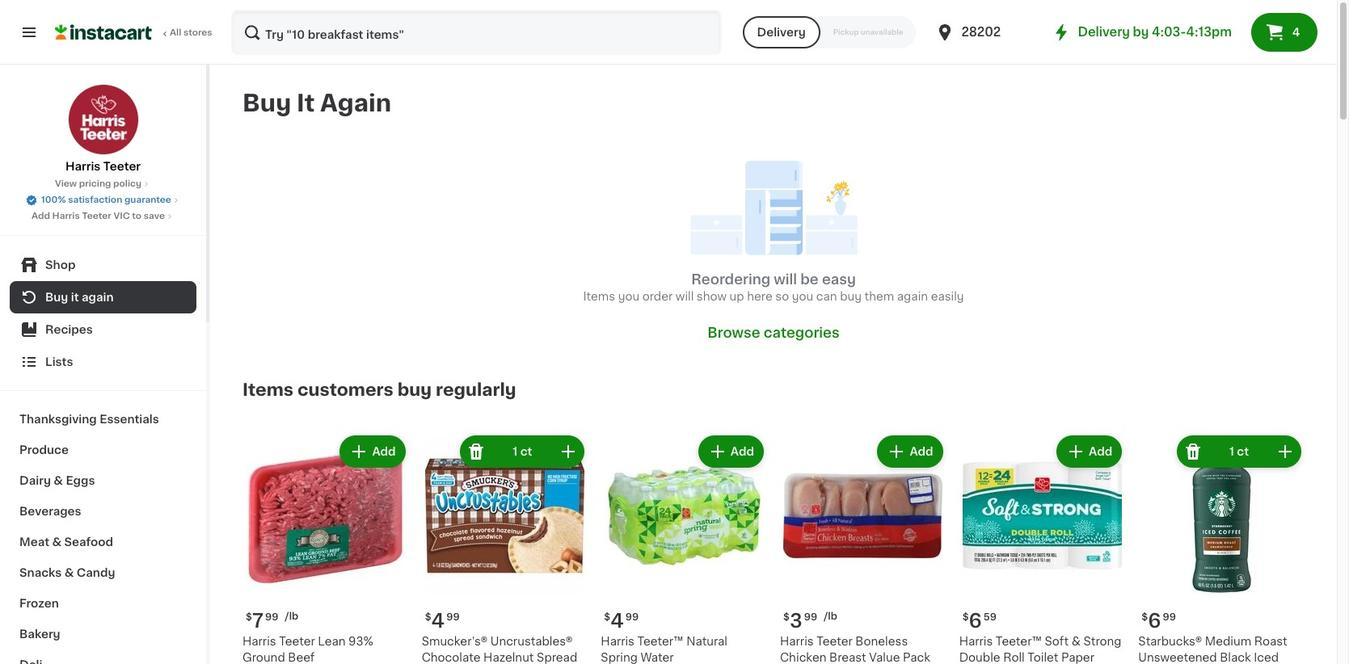 Task type: vqa. For each thing, say whether or not it's contained in the screenshot.
Terms apply. link
no



Task type: describe. For each thing, give the bounding box(es) containing it.
ct for 6
[[1238, 447, 1250, 458]]

them
[[865, 292, 895, 303]]

100%
[[41, 196, 66, 205]]

0 horizontal spatial buy
[[398, 382, 432, 399]]

again inside reordering will be easy items you order will show up here so you can buy them again easily
[[898, 292, 929, 303]]

regularly
[[436, 382, 517, 399]]

harris teeter link
[[65, 84, 141, 175]]

harris teeter™ natural spring water
[[601, 637, 728, 664]]

reordering
[[692, 274, 771, 287]]

natural
[[687, 637, 728, 648]]

teeter™ for 4
[[638, 637, 684, 648]]

add for harris teeter boneless chicken breast value pack
[[910, 447, 934, 458]]

instacart logo image
[[55, 23, 152, 42]]

6 for $ 6 59
[[969, 612, 983, 631]]

1 vertical spatial items
[[243, 382, 294, 399]]

buy inside reordering will be easy items you order will show up here so you can buy them again easily
[[841, 292, 862, 303]]

0 vertical spatial will
[[774, 274, 798, 287]]

unsweetened
[[1139, 653, 1218, 664]]

5 product group from the left
[[960, 433, 1126, 665]]

thanksgiving essentials link
[[10, 404, 197, 435]]

view
[[55, 180, 77, 188]]

$ inside $ 7 99 /lb
[[246, 613, 252, 623]]

teeter™ for 6
[[996, 637, 1043, 648]]

$ for smucker's® uncrustables® chocolate hazelnut sprea
[[425, 613, 432, 623]]

6 for $ 6 99
[[1149, 612, 1162, 631]]

buy it again link
[[10, 281, 197, 314]]

add harris teeter vic to save link
[[32, 210, 175, 223]]

1 for 4
[[513, 447, 518, 458]]

buy it again
[[243, 91, 392, 115]]

all stores link
[[55, 10, 214, 55]]

1 ct for 6
[[1230, 447, 1250, 458]]

breast
[[830, 653, 867, 664]]

view pricing policy link
[[55, 178, 151, 191]]

harris for harris teeter boneless chicken breast value pack
[[781, 637, 814, 648]]

$ 7 99 /lb
[[246, 612, 299, 631]]

/lb for 7
[[285, 612, 299, 622]]

increment quantity of smucker's® uncrustables® chocolate hazelnut spread sandwich image
[[559, 443, 579, 462]]

99 inside $ 7 99 /lb
[[265, 613, 279, 623]]

buy for buy it again
[[243, 91, 291, 115]]

99 inside $ 3 99 /lb
[[805, 613, 818, 623]]

smucker's® uncrustables® chocolate hazelnut sprea
[[422, 637, 578, 665]]

policy
[[113, 180, 142, 188]]

up
[[730, 292, 745, 303]]

starbucks® medium roast unsweetened black ice
[[1139, 637, 1288, 665]]

can
[[817, 292, 838, 303]]

remove smucker's® uncrustables® chocolate hazelnut spread sandwich image
[[467, 443, 486, 462]]

1 for 6
[[1230, 447, 1235, 458]]

save
[[144, 212, 165, 221]]

roast
[[1255, 637, 1288, 648]]

delivery by 4:03-4:13pm link
[[1053, 23, 1233, 42]]

harris teeter
[[65, 161, 141, 172]]

beverages
[[19, 506, 81, 518]]

add button for boneless
[[880, 438, 942, 467]]

pricing
[[79, 180, 111, 188]]

28202
[[962, 26, 1002, 38]]

boneless
[[856, 637, 909, 648]]

harris for harris teeter™ soft & strong double roll toilet paper
[[960, 637, 993, 648]]

shop link
[[10, 249, 197, 281]]

all stores
[[170, 28, 212, 37]]

be
[[801, 274, 819, 287]]

$ 3 99 /lb
[[784, 612, 838, 631]]

bakery link
[[10, 620, 197, 650]]

4 button
[[1252, 13, 1318, 52]]

starbucks®
[[1139, 637, 1203, 648]]

soft
[[1045, 637, 1069, 648]]

4 for harris teeter™ natural spring water
[[611, 612, 624, 631]]

black
[[1221, 653, 1252, 664]]

2 you from the left
[[792, 292, 814, 303]]

93%
[[349, 637, 374, 648]]

add for harris teeter™ natural spring water
[[731, 447, 755, 458]]

3 product group from the left
[[601, 433, 768, 665]]

4 for smucker's® uncrustables® chocolate hazelnut sprea
[[432, 612, 445, 631]]

99 for starbucks® medium roast unsweetened black ice
[[1164, 613, 1177, 623]]

spring
[[601, 653, 638, 664]]

& for dairy
[[54, 476, 63, 487]]

buy it again
[[45, 292, 114, 303]]

recipes link
[[10, 314, 197, 346]]

4 inside button
[[1293, 27, 1301, 38]]

meat & seafood link
[[10, 527, 197, 558]]

items inside reordering will be easy items you order will show up here so you can buy them again easily
[[583, 292, 616, 303]]

teeter down satisfaction
[[82, 212, 111, 221]]

customers
[[298, 382, 394, 399]]

ct for 4
[[521, 447, 533, 458]]

$ for starbucks® medium roast unsweetened black ice
[[1142, 613, 1149, 623]]

to
[[132, 212, 142, 221]]

remove starbucks® medium roast unsweetened black iced coffee image
[[1184, 443, 1204, 462]]

uncrustables®
[[491, 637, 573, 648]]

teeter for harris teeter lean 93% ground beef
[[279, 637, 315, 648]]

eggs
[[66, 476, 95, 487]]

double
[[960, 653, 1001, 664]]

service type group
[[743, 16, 917, 49]]

4:13pm
[[1187, 26, 1233, 38]]

delivery by 4:03-4:13pm
[[1079, 26, 1233, 38]]

candy
[[77, 568, 115, 579]]

shop
[[45, 260, 76, 271]]

meat
[[19, 537, 49, 548]]

it
[[297, 91, 315, 115]]

again
[[320, 91, 392, 115]]

6 product group from the left
[[1139, 433, 1305, 665]]

increment quantity of starbucks® medium roast unsweetened black iced coffee image
[[1276, 443, 1296, 462]]

pack
[[903, 653, 931, 664]]

& for meat
[[52, 537, 62, 548]]

produce
[[19, 445, 69, 456]]

hazelnut
[[484, 653, 534, 664]]

$ for harris teeter™ soft & strong double roll toilet paper
[[963, 613, 969, 623]]

roll
[[1004, 653, 1025, 664]]

snacks
[[19, 568, 62, 579]]

dairy
[[19, 476, 51, 487]]

$ 6 99
[[1142, 612, 1177, 631]]

1 you from the left
[[618, 292, 640, 303]]

browse
[[708, 327, 761, 340]]

by
[[1134, 26, 1150, 38]]

meat & seafood
[[19, 537, 113, 548]]

harris teeter boneless chicken breast value pack
[[781, 637, 931, 664]]

browse categories link
[[708, 325, 840, 342]]

items customers buy regularly
[[243, 382, 517, 399]]

frozen
[[19, 599, 59, 610]]

$ 4 99 for smucker's®
[[425, 612, 460, 631]]



Task type: locate. For each thing, give the bounding box(es) containing it.
buy down easy
[[841, 292, 862, 303]]

teeter inside harris teeter boneless chicken breast value pack
[[817, 637, 853, 648]]

0 horizontal spatial 1 ct
[[513, 447, 533, 458]]

3
[[790, 612, 803, 631]]

1 6 from the left
[[969, 612, 983, 631]]

/lb for 3
[[824, 612, 838, 622]]

harris teeter lean 93% ground beef
[[243, 637, 374, 664]]

show
[[697, 292, 727, 303]]

harris for harris teeter
[[65, 161, 101, 172]]

1 ct left increment quantity of smucker's® uncrustables® chocolate hazelnut spread sandwich icon
[[513, 447, 533, 458]]

lists link
[[10, 346, 197, 379]]

0 horizontal spatial ct
[[521, 447, 533, 458]]

lists
[[45, 357, 73, 368]]

0 horizontal spatial 4
[[432, 612, 445, 631]]

100% satisfaction guarantee button
[[25, 191, 181, 207]]

59
[[984, 613, 997, 623]]

1 add button from the left
[[342, 438, 404, 467]]

you
[[618, 292, 640, 303], [792, 292, 814, 303]]

dairy & eggs
[[19, 476, 95, 487]]

add for harris teeter™ soft & strong double roll toilet paper
[[1090, 447, 1113, 458]]

add button for soft
[[1059, 438, 1121, 467]]

delivery button
[[743, 16, 821, 49]]

vic
[[114, 212, 130, 221]]

$7.99 per pound element
[[243, 606, 409, 634]]

6 $ from the left
[[1142, 613, 1149, 623]]

reordering will be easy items you order will show up here so you can buy them again easily
[[583, 274, 965, 303]]

will up so at the top
[[774, 274, 798, 287]]

$ left the 59 at right bottom
[[963, 613, 969, 623]]

chicken
[[781, 653, 827, 664]]

7
[[252, 612, 264, 631]]

satisfaction
[[68, 196, 122, 205]]

$ inside $ 3 99 /lb
[[784, 613, 790, 623]]

1 1 ct from the left
[[513, 447, 533, 458]]

toilet
[[1028, 653, 1059, 664]]

add button for lean
[[342, 438, 404, 467]]

1 vertical spatial buy
[[45, 292, 68, 303]]

0 horizontal spatial /lb
[[285, 612, 299, 622]]

4:03-
[[1153, 26, 1187, 38]]

1 ct right remove starbucks® medium roast unsweetened black iced coffee icon
[[1230, 447, 1250, 458]]

harris inside harris teeter boneless chicken breast value pack
[[781, 637, 814, 648]]

2 1 from the left
[[1230, 447, 1235, 458]]

6 left the 59 at right bottom
[[969, 612, 983, 631]]

harris up ground
[[243, 637, 276, 648]]

snacks & candy
[[19, 568, 115, 579]]

delivery for delivery
[[758, 27, 806, 38]]

& for snacks
[[64, 568, 74, 579]]

0 horizontal spatial buy
[[45, 292, 68, 303]]

1 right remove starbucks® medium roast unsweetened black iced coffee icon
[[1230, 447, 1235, 458]]

2 1 ct from the left
[[1230, 447, 1250, 458]]

99 up spring
[[626, 613, 639, 623]]

harris up chicken at the bottom right
[[781, 637, 814, 648]]

1 99 from the left
[[265, 613, 279, 623]]

/lb
[[285, 612, 299, 622], [824, 612, 838, 622]]

harris up pricing
[[65, 161, 101, 172]]

4 $ from the left
[[604, 613, 611, 623]]

1 horizontal spatial 4
[[611, 612, 624, 631]]

0 horizontal spatial 6
[[969, 612, 983, 631]]

teeter™ inside harris teeter™ natural spring water
[[638, 637, 684, 648]]

$ up spring
[[604, 613, 611, 623]]

4 add button from the left
[[1059, 438, 1121, 467]]

easily
[[931, 292, 965, 303]]

$3.99 per pound element
[[781, 606, 947, 634]]

99
[[265, 613, 279, 623], [805, 613, 818, 623], [447, 613, 460, 623], [626, 613, 639, 623], [1164, 613, 1177, 623]]

delivery inside delivery button
[[758, 27, 806, 38]]

items left customers
[[243, 382, 294, 399]]

4 99 from the left
[[626, 613, 639, 623]]

1 $ from the left
[[246, 613, 252, 623]]

1 horizontal spatial $ 4 99
[[604, 612, 639, 631]]

1 horizontal spatial delivery
[[1079, 26, 1131, 38]]

/lb right the 3
[[824, 612, 838, 622]]

28202 button
[[936, 10, 1033, 55]]

beverages link
[[10, 497, 197, 527]]

buy
[[243, 91, 291, 115], [45, 292, 68, 303]]

100% satisfaction guarantee
[[41, 196, 171, 205]]

0 horizontal spatial again
[[82, 292, 114, 303]]

1 horizontal spatial 1
[[1230, 447, 1235, 458]]

1 1 from the left
[[513, 447, 518, 458]]

here
[[748, 292, 773, 303]]

99 right the 3
[[805, 613, 818, 623]]

2 add button from the left
[[700, 438, 763, 467]]

1 horizontal spatial /lb
[[824, 612, 838, 622]]

harris inside harris teeter lean 93% ground beef
[[243, 637, 276, 648]]

$ up smucker's®
[[425, 613, 432, 623]]

3 $ from the left
[[425, 613, 432, 623]]

paper
[[1062, 653, 1095, 664]]

1 teeter™ from the left
[[638, 637, 684, 648]]

& up paper
[[1072, 637, 1081, 648]]

5 99 from the left
[[1164, 613, 1177, 623]]

stores
[[184, 28, 212, 37]]

recipes
[[45, 324, 93, 336]]

teeter™ up "water"
[[638, 637, 684, 648]]

will left 'show'
[[676, 292, 694, 303]]

/lb inside $ 3 99 /lb
[[824, 612, 838, 622]]

1 horizontal spatial will
[[774, 274, 798, 287]]

0 horizontal spatial delivery
[[758, 27, 806, 38]]

$
[[246, 613, 252, 623], [784, 613, 790, 623], [425, 613, 432, 623], [604, 613, 611, 623], [963, 613, 969, 623], [1142, 613, 1149, 623]]

4 product group from the left
[[781, 433, 947, 665]]

0 horizontal spatial $ 4 99
[[425, 612, 460, 631]]

harris for harris teeter lean 93% ground beef
[[243, 637, 276, 648]]

1 horizontal spatial you
[[792, 292, 814, 303]]

teeter inside harris teeter lean 93% ground beef
[[279, 637, 315, 648]]

& inside 'harris teeter™ soft & strong double roll toilet paper'
[[1072, 637, 1081, 648]]

2 horizontal spatial 4
[[1293, 27, 1301, 38]]

0 vertical spatial buy
[[243, 91, 291, 115]]

$ 6 59
[[963, 612, 997, 631]]

frozen link
[[10, 589, 197, 620]]

/lb right the 7
[[285, 612, 299, 622]]

Search field
[[233, 11, 720, 53]]

harris teeter™ soft & strong double roll toilet paper
[[960, 637, 1122, 664]]

1 product group from the left
[[243, 433, 409, 665]]

ground
[[243, 653, 285, 664]]

add button
[[342, 438, 404, 467], [700, 438, 763, 467], [880, 438, 942, 467], [1059, 438, 1121, 467]]

99 up starbucks®
[[1164, 613, 1177, 623]]

it
[[71, 292, 79, 303]]

2 99 from the left
[[805, 613, 818, 623]]

6 up starbucks®
[[1149, 612, 1162, 631]]

1 horizontal spatial buy
[[841, 292, 862, 303]]

harris up spring
[[601, 637, 635, 648]]

add
[[32, 212, 50, 221], [372, 447, 396, 458], [731, 447, 755, 458], [910, 447, 934, 458], [1090, 447, 1113, 458]]

0 horizontal spatial teeter™
[[638, 637, 684, 648]]

1 right remove smucker's® uncrustables® chocolate hazelnut spread sandwich image
[[513, 447, 518, 458]]

teeter
[[103, 161, 141, 172], [82, 212, 111, 221], [279, 637, 315, 648], [817, 637, 853, 648]]

teeter™ up roll
[[996, 637, 1043, 648]]

99 right the 7
[[265, 613, 279, 623]]

medium
[[1206, 637, 1252, 648]]

1 vertical spatial will
[[676, 292, 694, 303]]

1 ct from the left
[[521, 447, 533, 458]]

1 $ 4 99 from the left
[[425, 612, 460, 631]]

/lb inside $ 7 99 /lb
[[285, 612, 299, 622]]

harris teeter logo image
[[68, 84, 139, 155]]

2 6 from the left
[[1149, 612, 1162, 631]]

teeter for harris teeter
[[103, 161, 141, 172]]

snacks & candy link
[[10, 558, 197, 589]]

2 ct from the left
[[1238, 447, 1250, 458]]

product group containing 7
[[243, 433, 409, 665]]

$ up ground
[[246, 613, 252, 623]]

teeter up policy
[[103, 161, 141, 172]]

dairy & eggs link
[[10, 466, 197, 497]]

1
[[513, 447, 518, 458], [1230, 447, 1235, 458]]

harris
[[65, 161, 101, 172], [52, 212, 80, 221], [243, 637, 276, 648], [781, 637, 814, 648], [601, 637, 635, 648], [960, 637, 993, 648]]

delivery
[[1079, 26, 1131, 38], [758, 27, 806, 38]]

you left order
[[618, 292, 640, 303]]

0 horizontal spatial items
[[243, 382, 294, 399]]

2 teeter™ from the left
[[996, 637, 1043, 648]]

value
[[870, 653, 901, 664]]

so
[[776, 292, 790, 303]]

1 horizontal spatial buy
[[243, 91, 291, 115]]

thanksgiving essentials
[[19, 414, 159, 425]]

delivery inside delivery by 4:03-4:13pm link
[[1079, 26, 1131, 38]]

again right it
[[82, 292, 114, 303]]

1 ct for 4
[[513, 447, 533, 458]]

1 horizontal spatial items
[[583, 292, 616, 303]]

0 horizontal spatial you
[[618, 292, 640, 303]]

beef
[[288, 653, 315, 664]]

buy left regularly
[[398, 382, 432, 399]]

$ for harris teeter™ natural spring water
[[604, 613, 611, 623]]

2 $ from the left
[[784, 613, 790, 623]]

teeter up 'breast' at the bottom right
[[817, 637, 853, 648]]

1 vertical spatial buy
[[398, 382, 432, 399]]

add button for natural
[[700, 438, 763, 467]]

harris inside harris teeter™ natural spring water
[[601, 637, 635, 648]]

1 horizontal spatial 6
[[1149, 612, 1162, 631]]

lean
[[318, 637, 346, 648]]

buy for buy it again
[[45, 292, 68, 303]]

99 up smucker's®
[[447, 613, 460, 623]]

ct left increment quantity of smucker's® uncrustables® chocolate hazelnut spread sandwich icon
[[521, 447, 533, 458]]

1 horizontal spatial teeter™
[[996, 637, 1043, 648]]

buy
[[841, 292, 862, 303], [398, 382, 432, 399]]

again right them at right
[[898, 292, 929, 303]]

bakery
[[19, 629, 60, 641]]

5 $ from the left
[[963, 613, 969, 623]]

$ up chicken at the bottom right
[[784, 613, 790, 623]]

3 add button from the left
[[880, 438, 942, 467]]

add for harris teeter lean 93% ground beef
[[372, 447, 396, 458]]

harris up double
[[960, 637, 993, 648]]

teeter for harris teeter boneless chicken breast value pack
[[817, 637, 853, 648]]

& right the meat
[[52, 537, 62, 548]]

items left order
[[583, 292, 616, 303]]

$ inside $ 6 99
[[1142, 613, 1149, 623]]

3 99 from the left
[[447, 613, 460, 623]]

$ 4 99 up spring
[[604, 612, 639, 631]]

2 /lb from the left
[[824, 612, 838, 622]]

99 for smucker's® uncrustables® chocolate hazelnut sprea
[[447, 613, 460, 623]]

produce link
[[10, 435, 197, 466]]

0 vertical spatial buy
[[841, 292, 862, 303]]

browse categories
[[708, 327, 840, 340]]

$ up starbucks®
[[1142, 613, 1149, 623]]

ct left increment quantity of starbucks® medium roast unsweetened black iced coffee image
[[1238, 447, 1250, 458]]

0 horizontal spatial 1
[[513, 447, 518, 458]]

1 horizontal spatial 1 ct
[[1230, 447, 1250, 458]]

2 product group from the left
[[422, 433, 588, 665]]

view pricing policy
[[55, 180, 142, 188]]

water
[[641, 653, 674, 664]]

1 horizontal spatial again
[[898, 292, 929, 303]]

99 for harris teeter™ natural spring water
[[626, 613, 639, 623]]

harris inside 'harris teeter™ soft & strong double roll toilet paper'
[[960, 637, 993, 648]]

chocolate
[[422, 653, 481, 664]]

harris down 100%
[[52, 212, 80, 221]]

1 /lb from the left
[[285, 612, 299, 622]]

$ 4 99 up smucker's®
[[425, 612, 460, 631]]

99 inside $ 6 99
[[1164, 613, 1177, 623]]

teeter™
[[638, 637, 684, 648], [996, 637, 1043, 648]]

2 $ 4 99 from the left
[[604, 612, 639, 631]]

product group containing 3
[[781, 433, 947, 665]]

product group
[[243, 433, 409, 665], [422, 433, 588, 665], [601, 433, 768, 665], [781, 433, 947, 665], [960, 433, 1126, 665], [1139, 433, 1305, 665]]

$ inside $ 6 59
[[963, 613, 969, 623]]

0 vertical spatial items
[[583, 292, 616, 303]]

add harris teeter vic to save
[[32, 212, 165, 221]]

thanksgiving
[[19, 414, 97, 425]]

teeter up beef
[[279, 637, 315, 648]]

harris for harris teeter™ natural spring water
[[601, 637, 635, 648]]

categories
[[764, 327, 840, 340]]

all
[[170, 28, 181, 37]]

& left candy
[[64, 568, 74, 579]]

delivery for delivery by 4:03-4:13pm
[[1079, 26, 1131, 38]]

1 horizontal spatial ct
[[1238, 447, 1250, 458]]

ct
[[521, 447, 533, 458], [1238, 447, 1250, 458]]

None search field
[[231, 10, 722, 55]]

seafood
[[64, 537, 113, 548]]

again
[[898, 292, 929, 303], [82, 292, 114, 303]]

order
[[643, 292, 673, 303]]

$ 4 99 for harris
[[604, 612, 639, 631]]

$ 4 99
[[425, 612, 460, 631], [604, 612, 639, 631]]

teeter™ inside 'harris teeter™ soft & strong double roll toilet paper'
[[996, 637, 1043, 648]]

& left "eggs"
[[54, 476, 63, 487]]

0 horizontal spatial will
[[676, 292, 694, 303]]

will
[[774, 274, 798, 287], [676, 292, 694, 303]]

you down be
[[792, 292, 814, 303]]



